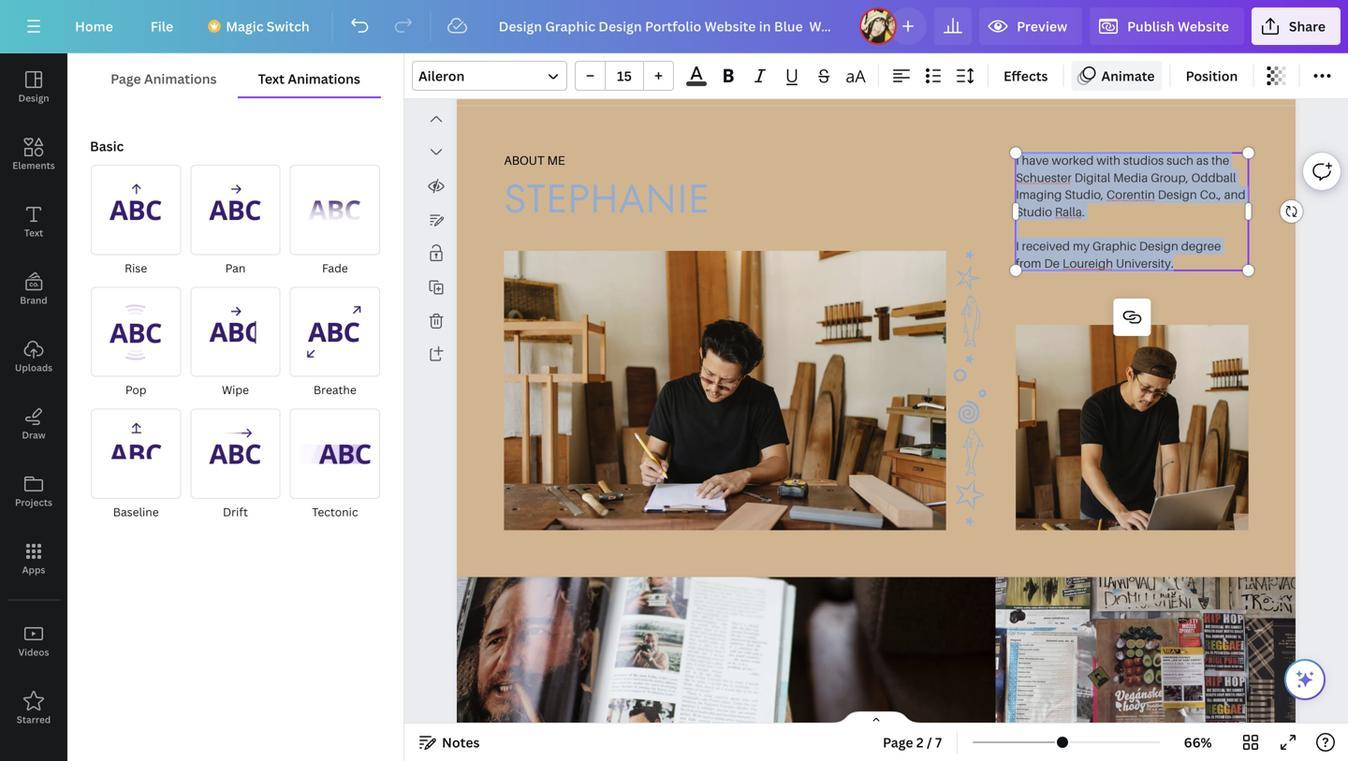 Task type: vqa. For each thing, say whether or not it's contained in the screenshot.
top I
yes



Task type: describe. For each thing, give the bounding box(es) containing it.
brand
[[20, 294, 47, 307]]

videos button
[[0, 608, 67, 675]]

worked
[[1052, 153, 1094, 167]]

design inside button
[[18, 92, 49, 104]]

✩
[[942, 478, 1000, 512]]

baseline
[[113, 504, 159, 520]]

pan button
[[190, 164, 282, 278]]

starred button
[[0, 675, 67, 743]]

share button
[[1252, 7, 1341, 45]]

publish website
[[1128, 17, 1230, 35]]

studios
[[1124, 153, 1164, 167]]

i have worked with studios such as the schuester digital media group, oddball imaging studio, corentin design co., and studio ralla.
[[1016, 153, 1246, 219]]

degree
[[1182, 239, 1222, 253]]

⭒
[[942, 263, 1000, 293]]

⋆ ⭒ 𓆟 ⋆ ｡ ˚ 𖦹 𓆜 ✩ ⋆
[[942, 245, 1000, 530]]

text animations button
[[238, 61, 381, 96]]

2
[[917, 734, 924, 752]]

#393636 image
[[687, 82, 707, 86]]

66% button
[[1168, 728, 1229, 758]]

magic
[[226, 17, 264, 35]]

design inside i received my graphic design degree from de loureigh university.
[[1140, 239, 1179, 253]]

drift image
[[190, 409, 281, 499]]

wipe button
[[190, 286, 282, 401]]

position button
[[1179, 61, 1246, 91]]

notes button
[[412, 728, 487, 758]]

none text field containing i have worked with studios such as the schuester digital media group, oddball imaging studio, corentin design co., and studio ralla.
[[1016, 152, 1249, 272]]

𖦹
[[942, 399, 1000, 426]]

effects button
[[997, 61, 1056, 91]]

videos
[[18, 646, 49, 659]]

page animations
[[111, 70, 217, 88]]

pan image
[[190, 165, 281, 255]]

magic switch
[[226, 17, 310, 35]]

draw button
[[0, 391, 67, 458]]

ralla.
[[1055, 204, 1085, 219]]

home link
[[60, 7, 128, 45]]

draw
[[22, 429, 46, 442]]

magic switch button
[[196, 7, 325, 45]]

elements
[[12, 159, 55, 172]]

text button
[[0, 188, 67, 256]]

fade
[[322, 260, 348, 276]]

drift button
[[190, 408, 282, 523]]

university.
[[1116, 256, 1174, 270]]

drift
[[223, 504, 248, 520]]

projects
[[15, 496, 52, 509]]

page for page animations
[[111, 70, 141, 88]]

7
[[936, 734, 942, 752]]

digital
[[1075, 170, 1111, 185]]

received
[[1022, 239, 1071, 253]]

studio,
[[1065, 187, 1104, 202]]

publish
[[1128, 17, 1175, 35]]

animate button
[[1072, 61, 1163, 91]]

elements button
[[0, 121, 67, 188]]

3 ⋆ from the top
[[942, 512, 1000, 530]]

tectonic button
[[289, 408, 381, 523]]

graphic
[[1093, 239, 1137, 253]]

about
[[504, 153, 545, 168]]

pop button
[[90, 286, 182, 401]]

brand button
[[0, 256, 67, 323]]

｡
[[942, 368, 1000, 388]]

file
[[151, 17, 173, 35]]

2 ⋆ from the top
[[942, 349, 1000, 368]]

projects button
[[0, 458, 67, 525]]

design button
[[0, 53, 67, 121]]

preview button
[[980, 7, 1083, 45]]

page for page 2 / 7
[[883, 734, 914, 752]]

my
[[1073, 239, 1090, 253]]

page animations button
[[90, 61, 238, 96]]

𓆟
[[942, 293, 1000, 349]]

effects
[[1004, 67, 1049, 85]]

home
[[75, 17, 113, 35]]

pop image
[[91, 287, 181, 377]]

#393636 image
[[687, 82, 707, 86]]

wipe
[[222, 382, 249, 398]]



Task type: locate. For each thing, give the bounding box(es) containing it.
group
[[575, 61, 674, 91]]

66%
[[1184, 734, 1212, 752]]

schuester
[[1016, 170, 1072, 185]]

fade image
[[290, 165, 380, 255]]

group,
[[1151, 170, 1189, 185]]

aileron button
[[412, 61, 568, 91]]

text for text
[[24, 227, 43, 239]]

share
[[1290, 17, 1326, 35]]

text up brand button
[[24, 227, 43, 239]]

have
[[1022, 153, 1050, 167]]

animations for page animations
[[144, 70, 217, 88]]

apps
[[22, 564, 45, 576]]

side panel tab list
[[0, 53, 67, 743]]

breathe image
[[290, 287, 380, 377]]

design
[[18, 92, 49, 104], [1158, 187, 1198, 202], [1140, 239, 1179, 253]]

animations down 'file'
[[144, 70, 217, 88]]

co.,
[[1200, 187, 1222, 202]]

text inside side panel tab list
[[24, 227, 43, 239]]

pan
[[225, 260, 246, 276]]

1 ⋆ from the top
[[942, 245, 1000, 263]]

design up university.
[[1140, 239, 1179, 253]]

uploads button
[[0, 323, 67, 391]]

page 2 / 7
[[883, 734, 942, 752]]

1 horizontal spatial page
[[883, 734, 914, 752]]

1 horizontal spatial text
[[258, 70, 285, 88]]

i inside i received my graphic design degree from de loureigh university.
[[1016, 239, 1020, 253]]

1 animations from the left
[[144, 70, 217, 88]]

as
[[1197, 153, 1209, 167]]

imaging
[[1016, 187, 1062, 202]]

from
[[1016, 256, 1042, 270]]

basic
[[90, 137, 124, 155]]

rise
[[125, 260, 147, 276]]

animations
[[144, 70, 217, 88], [288, 70, 361, 88]]

design down group,
[[1158, 187, 1198, 202]]

design inside i have worked with studios such as the schuester digital media group, oddball imaging studio, corentin design co., and studio ralla.
[[1158, 187, 1198, 202]]

Design title text field
[[484, 7, 852, 45]]

animations down the switch
[[288, 70, 361, 88]]

⋆ up ˚
[[942, 349, 1000, 368]]

baseline image
[[91, 409, 181, 499]]

animations for text animations
[[288, 70, 361, 88]]

wipe image
[[190, 287, 281, 377]]

uploads
[[15, 362, 53, 374]]

design up the elements button
[[18, 92, 49, 104]]

pop
[[125, 382, 147, 398]]

1 vertical spatial text
[[24, 227, 43, 239]]

– – number field
[[612, 67, 638, 85]]

tectonic image
[[290, 409, 380, 499]]

page
[[111, 70, 141, 88], [883, 734, 914, 752]]

𓆜
[[942, 426, 1000, 478]]

i for schuester
[[1016, 153, 1020, 167]]

0 vertical spatial i
[[1016, 153, 1020, 167]]

page left 2
[[883, 734, 914, 752]]

⋆
[[942, 245, 1000, 263], [942, 349, 1000, 368], [942, 512, 1000, 530]]

⋆ left from
[[942, 245, 1000, 263]]

i for loureigh
[[1016, 239, 1020, 253]]

˚
[[942, 388, 1000, 399]]

show pages image
[[832, 711, 922, 726]]

0 vertical spatial text
[[258, 70, 285, 88]]

⋆ down '𓆜'
[[942, 512, 1000, 530]]

tectonic
[[312, 504, 358, 520]]

None text field
[[1016, 152, 1249, 272]]

breathe button
[[289, 286, 381, 401]]

me
[[547, 153, 565, 168]]

apps button
[[0, 525, 67, 593]]

1 vertical spatial design
[[1158, 187, 1198, 202]]

0 horizontal spatial animations
[[144, 70, 217, 88]]

text for text animations
[[258, 70, 285, 88]]

0 vertical spatial design
[[18, 92, 49, 104]]

about me
[[504, 153, 565, 168]]

i up from
[[1016, 239, 1020, 253]]

oddball
[[1192, 170, 1237, 185]]

website
[[1178, 17, 1230, 35]]

animations inside page animations button
[[144, 70, 217, 88]]

notes
[[442, 734, 480, 752]]

preview
[[1017, 17, 1068, 35]]

animations inside text animations button
[[288, 70, 361, 88]]

rise image
[[91, 165, 181, 255]]

text down magic switch
[[258, 70, 285, 88]]

de
[[1045, 256, 1060, 270]]

1 vertical spatial ⋆
[[942, 349, 1000, 368]]

such
[[1167, 153, 1194, 167]]

page 2 / 7 button
[[876, 728, 950, 758]]

1 vertical spatial i
[[1016, 239, 1020, 253]]

page down home link
[[111, 70, 141, 88]]

1 vertical spatial page
[[883, 734, 914, 752]]

breathe
[[314, 382, 357, 398]]

publish website button
[[1090, 7, 1245, 45]]

baseline button
[[90, 408, 182, 523]]

switch
[[267, 17, 310, 35]]

text animations
[[258, 70, 361, 88]]

i
[[1016, 153, 1020, 167], [1016, 239, 1020, 253]]

2 vertical spatial design
[[1140, 239, 1179, 253]]

i left have at the right
[[1016, 153, 1020, 167]]

main menu bar
[[0, 0, 1349, 53]]

and
[[1225, 187, 1246, 202]]

0 horizontal spatial text
[[24, 227, 43, 239]]

1 horizontal spatial animations
[[288, 70, 361, 88]]

i inside i have worked with studios such as the schuester digital media group, oddball imaging studio, corentin design co., and studio ralla.
[[1016, 153, 1020, 167]]

stephanie
[[504, 171, 710, 226]]

aileron
[[419, 67, 465, 85]]

2 animations from the left
[[288, 70, 361, 88]]

with
[[1097, 153, 1121, 167]]

1 i from the top
[[1016, 153, 1020, 167]]

animate
[[1102, 67, 1155, 85]]

studio
[[1016, 204, 1053, 219]]

2 i from the top
[[1016, 239, 1020, 253]]

canva assistant image
[[1294, 669, 1317, 691]]

0 vertical spatial page
[[111, 70, 141, 88]]

rise button
[[90, 164, 182, 278]]

corentin
[[1107, 187, 1156, 202]]

i received my graphic design degree from de loureigh university.
[[1016, 239, 1222, 270]]

2 vertical spatial ⋆
[[942, 512, 1000, 530]]

starred
[[17, 714, 51, 726]]

0 vertical spatial ⋆
[[942, 245, 1000, 263]]

media
[[1114, 170, 1149, 185]]

0 horizontal spatial page
[[111, 70, 141, 88]]

loureigh
[[1063, 256, 1114, 270]]



